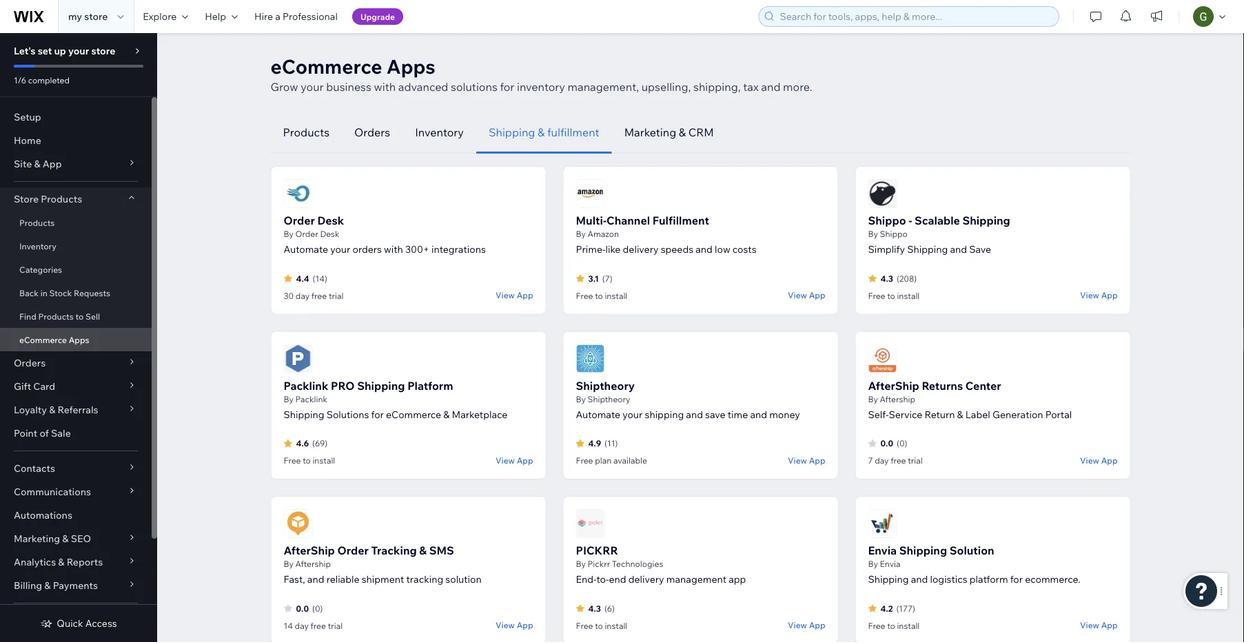 Task type: locate. For each thing, give the bounding box(es) containing it.
hire
[[255, 10, 273, 22]]

apps up orders dropdown button
[[69, 335, 89, 345]]

4.9 (11)
[[589, 439, 618, 449]]

0.0 (0)
[[881, 439, 908, 449], [296, 604, 323, 614]]

0 horizontal spatial 0.0 (0)
[[296, 604, 323, 614]]

0 vertical spatial with
[[374, 80, 396, 94]]

ecommerce down the platform
[[386, 409, 442, 421]]

1 vertical spatial 4.3
[[589, 604, 601, 614]]

your inside sidebar element
[[68, 45, 89, 57]]

2 vertical spatial order
[[338, 544, 369, 558]]

shipping inside shipping & fulfillment button
[[489, 126, 535, 139]]

(0) for order
[[312, 604, 323, 614]]

and right fast,
[[308, 574, 325, 586]]

free to install down 4.2 (177)
[[869, 621, 920, 631]]

view app for order desk
[[496, 290, 533, 301]]

to down 4.6
[[303, 456, 311, 466]]

14
[[284, 621, 293, 631]]

install down (208)
[[898, 291, 920, 301]]

0 vertical spatial automate
[[284, 243, 328, 256]]

30 day free trial
[[284, 291, 344, 301]]

(0)
[[897, 439, 908, 449], [312, 604, 323, 614]]

aftership up service
[[880, 394, 916, 405]]

portal
[[1046, 409, 1073, 421]]

advanced
[[398, 80, 449, 94]]

free left plan
[[576, 456, 593, 466]]

hire a professional link
[[246, 0, 346, 33]]

apps inside ecommerce apps grow your business with advanced solutions for inventory management, upselling, shipping, tax and more.
[[387, 54, 436, 78]]

pickrr
[[588, 559, 611, 570]]

referrals
[[58, 404, 98, 416]]

point of sale
[[14, 428, 71, 440]]

1 vertical spatial marketing
[[14, 533, 60, 545]]

view app button for aftership returns center
[[1081, 455, 1118, 467]]

0.0 up the 7 day free trial
[[881, 439, 894, 449]]

view app for envia shipping solution
[[1081, 621, 1118, 631]]

and right tax
[[762, 80, 781, 94]]

automations link
[[0, 504, 152, 528]]

to down 3.1 (7)
[[595, 291, 603, 301]]

by down shiptheory icon
[[576, 394, 586, 405]]

1 horizontal spatial (0)
[[897, 439, 908, 449]]

envia
[[869, 544, 897, 558], [880, 559, 901, 570]]

analytics & reports button
[[0, 551, 152, 575]]

by up simplify
[[869, 229, 879, 239]]

aftership inside aftership returns center by aftership self-service return & label generation portal
[[880, 394, 916, 405]]

1 vertical spatial shippo
[[880, 229, 908, 239]]

by inside aftership returns center by aftership self-service return & label generation portal
[[869, 394, 879, 405]]

aftership down aftership order tracking & sms icon
[[284, 544, 335, 558]]

2 vertical spatial trial
[[328, 621, 343, 631]]

4.3 for -
[[881, 273, 894, 284]]

trial
[[329, 291, 344, 301], [909, 456, 923, 466], [328, 621, 343, 631]]

sms
[[429, 544, 454, 558]]

inventory inside button
[[415, 126, 464, 139]]

center
[[966, 379, 1002, 393]]

save
[[970, 243, 992, 256]]

view app button for order desk
[[496, 289, 533, 302]]

packlink up solutions
[[296, 394, 328, 405]]

& left seo
[[62, 533, 69, 545]]

tracking
[[371, 544, 417, 558]]

store inside sidebar element
[[91, 45, 115, 57]]

your inside shiptheory by shiptheory automate your shipping and save time and money
[[623, 409, 643, 421]]

my store
[[68, 10, 108, 22]]

by inside order desk by order desk automate your orders with 300+ integrations
[[284, 229, 294, 239]]

view app for packlink pro shipping platform
[[496, 456, 533, 466]]

1 vertical spatial (0)
[[312, 604, 323, 614]]

for inside ecommerce apps grow your business with advanced solutions for inventory management, upselling, shipping, tax and more.
[[500, 80, 515, 94]]

& left sms
[[420, 544, 427, 558]]

4.9
[[589, 439, 602, 449]]

by inside aftership order tracking & sms by aftership fast, and reliable shipment tracking solution
[[284, 559, 294, 570]]

inventory down advanced
[[415, 126, 464, 139]]

marketplace
[[452, 409, 508, 421]]

0 vertical spatial envia
[[869, 544, 897, 558]]

shippo up simplify
[[880, 229, 908, 239]]

& inside packlink pro shipping platform by packlink shipping solutions for ecommerce & marketplace
[[444, 409, 450, 421]]

automate up 4.9
[[576, 409, 621, 421]]

and inside the shippo - scalable shipping by shippo simplify shipping and save
[[951, 243, 968, 256]]

find products to sell link
[[0, 305, 152, 328]]

(0) for returns
[[897, 439, 908, 449]]

contacts
[[14, 463, 55, 475]]

view app button for pickrr
[[788, 620, 826, 632]]

ecommerce
[[271, 54, 382, 78], [19, 335, 67, 345], [386, 409, 442, 421]]

orders inside button
[[355, 126, 391, 139]]

0 vertical spatial 0.0
[[881, 439, 894, 449]]

sale
[[51, 428, 71, 440]]

shipping up save
[[963, 214, 1011, 228]]

billing & payments
[[14, 580, 98, 592]]

orders inside dropdown button
[[14, 357, 46, 369]]

inventory
[[415, 126, 464, 139], [19, 241, 56, 251]]

trial right 7
[[909, 456, 923, 466]]

with inside ecommerce apps grow your business with advanced solutions for inventory management, upselling, shipping, tax and more.
[[374, 80, 396, 94]]

by up fast,
[[284, 559, 294, 570]]

apps up advanced
[[387, 54, 436, 78]]

0 horizontal spatial ecommerce
[[19, 335, 67, 345]]

0 horizontal spatial aftership
[[296, 559, 331, 570]]

free down (14)
[[312, 291, 327, 301]]

& left label
[[958, 409, 964, 421]]

0 vertical spatial orders
[[355, 126, 391, 139]]

to inside sidebar element
[[76, 311, 84, 322]]

1 vertical spatial automate
[[576, 409, 621, 421]]

products up products link
[[41, 193, 82, 205]]

aftership
[[869, 379, 920, 393], [284, 544, 335, 558]]

for inside packlink pro shipping platform by packlink shipping solutions for ecommerce & marketplace
[[371, 409, 384, 421]]

for for apps
[[500, 80, 515, 94]]

and inside aftership order tracking & sms by aftership fast, and reliable shipment tracking solution
[[308, 574, 325, 586]]

order desk icon image
[[284, 179, 313, 208]]

view app button for aftership order tracking & sms
[[496, 620, 533, 632]]

communications
[[14, 486, 91, 498]]

trial for returns
[[909, 456, 923, 466]]

trial right 30
[[329, 291, 344, 301]]

(6)
[[605, 604, 615, 614]]

1 vertical spatial ecommerce
[[19, 335, 67, 345]]

and left logistics
[[912, 574, 929, 586]]

& inside "dropdown button"
[[49, 404, 55, 416]]

install for shipping
[[898, 621, 920, 631]]

sidebar element
[[0, 33, 157, 643]]

1 horizontal spatial 0.0
[[881, 439, 894, 449]]

to down 4.3 (6)
[[595, 621, 603, 631]]

products up ecommerce apps
[[38, 311, 74, 322]]

gift
[[14, 381, 31, 393]]

1 vertical spatial inventory
[[19, 241, 56, 251]]

0 horizontal spatial 0.0
[[296, 604, 309, 614]]

time
[[728, 409, 749, 421]]

& for reports
[[58, 557, 65, 569]]

view app
[[496, 290, 533, 301], [788, 290, 826, 301], [1081, 290, 1118, 301], [496, 456, 533, 466], [788, 456, 826, 466], [1081, 456, 1118, 466], [496, 621, 533, 631], [788, 621, 826, 631], [1081, 621, 1118, 631]]

app for shippo - scalable shipping
[[1102, 290, 1118, 301]]

Search for tools, apps, help & more... field
[[776, 7, 1055, 26]]

1 horizontal spatial marketing
[[625, 126, 677, 139]]

4.3 for by
[[589, 604, 601, 614]]

2 vertical spatial day
[[295, 621, 309, 631]]

& down the platform
[[444, 409, 450, 421]]

store products
[[14, 193, 82, 205]]

1 vertical spatial 0.0 (0)
[[296, 604, 323, 614]]

0 vertical spatial inventory
[[415, 126, 464, 139]]

your right grow in the top of the page
[[301, 80, 324, 94]]

apps inside ecommerce apps link
[[69, 335, 89, 345]]

2 horizontal spatial ecommerce
[[386, 409, 442, 421]]

order
[[284, 214, 315, 228], [296, 229, 318, 239], [338, 544, 369, 558]]

0 horizontal spatial automate
[[284, 243, 328, 256]]

& left fulfillment
[[538, 126, 545, 139]]

1 vertical spatial 0.0
[[296, 604, 309, 614]]

free down 3.1
[[576, 291, 593, 301]]

by inside 'pickrr by pickrr technologies end-to-end delivery management app'
[[576, 559, 586, 570]]

orders up gift card
[[14, 357, 46, 369]]

ecommerce inside sidebar element
[[19, 335, 67, 345]]

0.0 up the 14 day free trial
[[296, 604, 309, 614]]

free to install down 4.3 (6)
[[576, 621, 628, 631]]

0 vertical spatial marketing
[[625, 126, 677, 139]]

& right billing
[[44, 580, 51, 592]]

view
[[496, 290, 515, 301], [788, 290, 808, 301], [1081, 290, 1100, 301], [496, 456, 515, 466], [788, 456, 808, 466], [1081, 456, 1100, 466], [496, 621, 515, 631], [788, 621, 808, 631], [1081, 621, 1100, 631]]

1 horizontal spatial 0.0 (0)
[[881, 439, 908, 449]]

2 vertical spatial ecommerce
[[386, 409, 442, 421]]

by
[[284, 229, 294, 239], [576, 229, 586, 239], [869, 229, 879, 239], [284, 394, 294, 405], [576, 394, 586, 405], [869, 394, 879, 405], [284, 559, 294, 570], [576, 559, 586, 570], [869, 559, 879, 570]]

delivery down "technologies"
[[629, 574, 665, 586]]

free to install down 4.6 (69)
[[284, 456, 335, 466]]

let's set up your store
[[14, 45, 115, 57]]

aftership for aftership returns center
[[869, 379, 920, 393]]

ecommerce down find
[[19, 335, 67, 345]]

your left orders
[[331, 243, 351, 256]]

and left low
[[696, 243, 713, 256]]

and left save
[[951, 243, 968, 256]]

platform
[[970, 574, 1009, 586]]

aftership inside aftership order tracking & sms by aftership fast, and reliable shipment tracking solution
[[284, 544, 335, 558]]

1 horizontal spatial aftership
[[869, 379, 920, 393]]

app for aftership returns center
[[1102, 456, 1118, 466]]

orders
[[355, 126, 391, 139], [14, 357, 46, 369]]

free to install
[[576, 291, 628, 301], [869, 291, 920, 301], [284, 456, 335, 466], [576, 621, 628, 631], [869, 621, 920, 631]]

orders down business in the top of the page
[[355, 126, 391, 139]]

quick access
[[57, 618, 117, 630]]

shipping down scalable
[[908, 243, 949, 256]]

to for envia
[[888, 621, 896, 631]]

aftership for aftership order tracking & sms
[[284, 544, 335, 558]]

by down the 'order desk icon'
[[284, 229, 294, 239]]

&
[[538, 126, 545, 139], [679, 126, 686, 139], [34, 158, 40, 170], [49, 404, 55, 416], [444, 409, 450, 421], [958, 409, 964, 421], [62, 533, 69, 545], [420, 544, 427, 558], [58, 557, 65, 569], [44, 580, 51, 592]]

to for pickrr
[[595, 621, 603, 631]]

tab list
[[271, 112, 1131, 154]]

end
[[609, 574, 627, 586]]

ecommerce up business in the top of the page
[[271, 54, 382, 78]]

view app button
[[496, 289, 533, 302], [788, 289, 826, 302], [1081, 289, 1118, 302], [496, 455, 533, 467], [788, 455, 826, 467], [1081, 455, 1118, 467], [496, 620, 533, 632], [788, 620, 826, 632], [1081, 620, 1118, 632]]

aftership inside aftership returns center by aftership self-service return & label generation portal
[[869, 379, 920, 393]]

& for app
[[34, 158, 40, 170]]

let's
[[14, 45, 36, 57]]

& right site
[[34, 158, 40, 170]]

view for multi-channel fulfillment
[[788, 290, 808, 301]]

site & app button
[[0, 152, 152, 176]]

4.4
[[296, 273, 309, 284]]

& left reports
[[58, 557, 65, 569]]

shipping up logistics
[[900, 544, 948, 558]]

1 vertical spatial store
[[91, 45, 115, 57]]

free to install down 3.1 (7)
[[576, 291, 628, 301]]

0 vertical spatial trial
[[329, 291, 344, 301]]

0 vertical spatial for
[[500, 80, 515, 94]]

free to install for channel
[[576, 291, 628, 301]]

view app for aftership order tracking & sms
[[496, 621, 533, 631]]

ecommerce apps link
[[0, 328, 152, 352]]

0 horizontal spatial inventory
[[19, 241, 56, 251]]

0 vertical spatial 0.0 (0)
[[881, 439, 908, 449]]

& right loyalty
[[49, 404, 55, 416]]

0 horizontal spatial aftership
[[284, 544, 335, 558]]

1 vertical spatial trial
[[909, 456, 923, 466]]

free for envia
[[869, 621, 886, 631]]

free right 7
[[891, 456, 907, 466]]

by inside envia shipping solution by envia shipping and logistics platform for ecommerce.
[[869, 559, 879, 570]]

marketing inside button
[[625, 126, 677, 139]]

& inside dropdown button
[[62, 533, 69, 545]]

find products to sell
[[19, 311, 100, 322]]

install down (7)
[[605, 291, 628, 301]]

1 horizontal spatial for
[[500, 80, 515, 94]]

1 vertical spatial orders
[[14, 357, 46, 369]]

for
[[500, 80, 515, 94], [371, 409, 384, 421], [1011, 574, 1024, 586]]

shippo left the - at the top of page
[[869, 214, 907, 228]]

install down (69)
[[313, 456, 335, 466]]

inventory up categories on the left top
[[19, 241, 56, 251]]

delivery inside 'pickrr by pickrr technologies end-to-end delivery management app'
[[629, 574, 665, 586]]

upgrade
[[361, 11, 395, 22]]

install for -
[[898, 291, 920, 301]]

ecommerce inside ecommerce apps grow your business with advanced solutions for inventory management, upselling, shipping, tax and more.
[[271, 54, 382, 78]]

to left the sell
[[76, 311, 84, 322]]

your right up
[[68, 45, 89, 57]]

automate
[[284, 243, 328, 256], [576, 409, 621, 421]]

1 vertical spatial aftership
[[284, 544, 335, 558]]

0 vertical spatial ecommerce
[[271, 54, 382, 78]]

marketing for marketing & seo
[[14, 533, 60, 545]]

trial for desk
[[329, 291, 344, 301]]

free to install for shipping
[[869, 621, 920, 631]]

& for fulfillment
[[538, 126, 545, 139]]

reports
[[67, 557, 103, 569]]

view app for multi-channel fulfillment
[[788, 290, 826, 301]]

4.3 left (6)
[[589, 604, 601, 614]]

install down (6)
[[605, 621, 628, 631]]

your left shipping
[[623, 409, 643, 421]]

to down 4.2
[[888, 621, 896, 631]]

setup link
[[0, 106, 152, 129]]

1 horizontal spatial orders
[[355, 126, 391, 139]]

app for aftership order tracking & sms
[[517, 621, 533, 631]]

my
[[68, 10, 82, 22]]

setup
[[14, 111, 41, 123]]

1 horizontal spatial 4.3
[[881, 273, 894, 284]]

with right business in the top of the page
[[374, 80, 396, 94]]

aftership returns center icon image
[[869, 345, 898, 373]]

1 vertical spatial desk
[[320, 229, 340, 239]]

free down 4.3 (6)
[[576, 621, 593, 631]]

by inside multi-channel fulfillment by amazon prime-like delivery speeds and low costs
[[576, 229, 586, 239]]

marketing up analytics
[[14, 533, 60, 545]]

install for channel
[[605, 291, 628, 301]]

and
[[762, 80, 781, 94], [696, 243, 713, 256], [951, 243, 968, 256], [686, 409, 703, 421], [751, 409, 768, 421], [308, 574, 325, 586], [912, 574, 929, 586]]

& for referrals
[[49, 404, 55, 416]]

view app button for shiptheory
[[788, 455, 826, 467]]

(0) up the 7 day free trial
[[897, 439, 908, 449]]

packlink down packlink pro shipping platform icon
[[284, 379, 329, 393]]

1 vertical spatial day
[[875, 456, 889, 466]]

0.0 (0) up the 14 day free trial
[[296, 604, 323, 614]]

shipping & fulfillment button
[[477, 112, 612, 154]]

1 vertical spatial apps
[[69, 335, 89, 345]]

2 horizontal spatial for
[[1011, 574, 1024, 586]]

delivery inside multi-channel fulfillment by amazon prime-like delivery speeds and low costs
[[623, 243, 659, 256]]

and inside multi-channel fulfillment by amazon prime-like delivery speeds and low costs
[[696, 243, 713, 256]]

shipping up 4.6
[[284, 409, 325, 421]]

store down my store
[[91, 45, 115, 57]]

free for shippo
[[869, 291, 886, 301]]

by down envia shipping solution icon
[[869, 559, 879, 570]]

0 vertical spatial day
[[296, 291, 310, 301]]

0.0 for aftership order tracking & sms
[[296, 604, 309, 614]]

and right time
[[751, 409, 768, 421]]

order inside aftership order tracking & sms by aftership fast, and reliable shipment tracking solution
[[338, 544, 369, 558]]

0 vertical spatial (0)
[[897, 439, 908, 449]]

0 horizontal spatial orders
[[14, 357, 46, 369]]

0 horizontal spatial for
[[371, 409, 384, 421]]

0 horizontal spatial (0)
[[312, 604, 323, 614]]

find
[[19, 311, 36, 322]]

costs
[[733, 243, 757, 256]]

by down multi-
[[576, 229, 586, 239]]

with
[[374, 80, 396, 94], [384, 243, 403, 256]]

1 vertical spatial with
[[384, 243, 403, 256]]

inventory button
[[403, 112, 477, 154]]

1 horizontal spatial apps
[[387, 54, 436, 78]]

1 vertical spatial delivery
[[629, 574, 665, 586]]

1 horizontal spatial inventory
[[415, 126, 464, 139]]

aftership inside aftership order tracking & sms by aftership fast, and reliable shipment tracking solution
[[296, 559, 331, 570]]

to down 4.3 (208)
[[888, 291, 896, 301]]

app for packlink pro shipping platform
[[517, 456, 533, 466]]

day
[[296, 291, 310, 301], [875, 456, 889, 466], [295, 621, 309, 631]]

0 vertical spatial delivery
[[623, 243, 659, 256]]

free for returns
[[891, 456, 907, 466]]

explore
[[143, 10, 177, 22]]

automations
[[14, 510, 72, 522]]

ecommerce for ecommerce apps
[[19, 335, 67, 345]]

by up self-
[[869, 394, 879, 405]]

1 vertical spatial aftership
[[296, 559, 331, 570]]

management
[[667, 574, 727, 586]]

access
[[85, 618, 117, 630]]

delivery right the like
[[623, 243, 659, 256]]

1 horizontal spatial automate
[[576, 409, 621, 421]]

shipping down inventory
[[489, 126, 535, 139]]

management,
[[568, 80, 639, 94]]

0 vertical spatial store
[[84, 10, 108, 22]]

0 horizontal spatial 4.3
[[589, 604, 601, 614]]

with left 300+
[[384, 243, 403, 256]]

2 vertical spatial for
[[1011, 574, 1024, 586]]

marketing down upselling,
[[625, 126, 677, 139]]

day for aftership order tracking & sms
[[295, 621, 309, 631]]

free to install down 4.3 (208)
[[869, 291, 920, 301]]

fulfillment
[[548, 126, 600, 139]]

by down packlink pro shipping platform icon
[[284, 394, 294, 405]]

2 vertical spatial free
[[311, 621, 326, 631]]

0 horizontal spatial marketing
[[14, 533, 60, 545]]

0 horizontal spatial apps
[[69, 335, 89, 345]]

(7)
[[603, 273, 613, 284]]

simplify
[[869, 243, 906, 256]]

1 vertical spatial free
[[891, 456, 907, 466]]

free right '14'
[[311, 621, 326, 631]]

day right '14'
[[295, 621, 309, 631]]

0 vertical spatial aftership
[[880, 394, 916, 405]]

store
[[84, 10, 108, 22], [91, 45, 115, 57]]

1 horizontal spatial ecommerce
[[271, 54, 382, 78]]

inventory inside sidebar element
[[19, 241, 56, 251]]

free for pickrr
[[576, 621, 593, 631]]

order desk by order desk automate your orders with 300+ integrations
[[284, 214, 486, 256]]

view app for pickrr
[[788, 621, 826, 631]]

0 vertical spatial 4.3
[[881, 273, 894, 284]]

view app for shippo - scalable shipping
[[1081, 290, 1118, 301]]

automate inside order desk by order desk automate your orders with 300+ integrations
[[284, 243, 328, 256]]

& left crm
[[679, 126, 686, 139]]

automate up 4.4
[[284, 243, 328, 256]]

help button
[[197, 0, 246, 33]]

shipping right pro
[[357, 379, 405, 393]]

aftership up fast,
[[296, 559, 331, 570]]

0 vertical spatial free
[[312, 291, 327, 301]]

pickrr icon image
[[576, 510, 605, 539]]

install down (177)
[[898, 621, 920, 631]]

trial down reliable on the bottom left of the page
[[328, 621, 343, 631]]

day right 7
[[875, 456, 889, 466]]

1 vertical spatial for
[[371, 409, 384, 421]]

0 vertical spatial aftership
[[869, 379, 920, 393]]

store right my
[[84, 10, 108, 22]]

day for order desk
[[296, 291, 310, 301]]

free to install for -
[[869, 291, 920, 301]]

1 horizontal spatial aftership
[[880, 394, 916, 405]]

payments
[[53, 580, 98, 592]]

marketing
[[625, 126, 677, 139], [14, 533, 60, 545]]

marketing inside dropdown button
[[14, 533, 60, 545]]

marketing & seo
[[14, 533, 91, 545]]

day right 30
[[296, 291, 310, 301]]

free down 4.3 (208)
[[869, 291, 886, 301]]

(0) up the 14 day free trial
[[312, 604, 323, 614]]

0 vertical spatial apps
[[387, 54, 436, 78]]

0.0 for aftership returns center
[[881, 439, 894, 449]]

orders for orders dropdown button
[[14, 357, 46, 369]]

4.3 left (208)
[[881, 273, 894, 284]]

billing
[[14, 580, 42, 592]]

solutions
[[327, 409, 369, 421]]



Task type: describe. For each thing, give the bounding box(es) containing it.
app for order desk
[[517, 290, 533, 301]]

4.6 (69)
[[296, 439, 328, 449]]

view app for shiptheory
[[788, 456, 826, 466]]

ecommerce for ecommerce apps grow your business with advanced solutions for inventory management, upselling, shipping, tax and more.
[[271, 54, 382, 78]]

tab list containing products
[[271, 112, 1131, 154]]

0 vertical spatial packlink
[[284, 379, 329, 393]]

loyalty & referrals
[[14, 404, 98, 416]]

requests
[[74, 288, 110, 298]]

day for aftership returns center
[[875, 456, 889, 466]]

generation
[[993, 409, 1044, 421]]

crm
[[689, 126, 714, 139]]

quick access button
[[40, 618, 117, 630]]

0 vertical spatial shiptheory
[[576, 379, 635, 393]]

marketing & seo button
[[0, 528, 152, 551]]

home link
[[0, 129, 152, 152]]

3.1
[[589, 273, 599, 284]]

envia shipping solution icon image
[[869, 510, 898, 539]]

for inside envia shipping solution by envia shipping and logistics platform for ecommerce.
[[1011, 574, 1024, 586]]

your inside ecommerce apps grow your business with advanced solutions for inventory management, upselling, shipping, tax and more.
[[301, 80, 324, 94]]

inventory for inventory button
[[415, 126, 464, 139]]

view for order desk
[[496, 290, 515, 301]]

app for envia shipping solution
[[1102, 621, 1118, 631]]

view for pickrr
[[788, 621, 808, 631]]

up
[[54, 45, 66, 57]]

packlink pro shipping platform icon image
[[284, 345, 313, 373]]

app for pickrr
[[809, 621, 826, 631]]

gift card
[[14, 381, 55, 393]]

stock
[[49, 288, 72, 298]]

loyalty
[[14, 404, 47, 416]]

inventory for inventory link
[[19, 241, 56, 251]]

orders button
[[0, 352, 152, 375]]

and left save at the bottom
[[686, 409, 703, 421]]

back in stock requests
[[19, 288, 110, 298]]

back
[[19, 288, 39, 298]]

0 vertical spatial shippo
[[869, 214, 907, 228]]

shipping up 4.2
[[869, 574, 909, 586]]

trial for order
[[328, 621, 343, 631]]

install for by
[[605, 621, 628, 631]]

300+
[[406, 243, 430, 256]]

channel
[[607, 214, 650, 228]]

(11)
[[605, 439, 618, 449]]

view app button for envia shipping solution
[[1081, 620, 1118, 632]]

shiptheory icon image
[[576, 345, 605, 373]]

site & app
[[14, 158, 62, 170]]

1/6 completed
[[14, 75, 70, 85]]

delivery for pickrr
[[629, 574, 665, 586]]

inventory
[[517, 80, 566, 94]]

0.0 (0) for aftership returns center
[[881, 439, 908, 449]]

ecommerce.
[[1026, 574, 1081, 586]]

free to install for pro
[[284, 456, 335, 466]]

(14)
[[313, 273, 327, 284]]

point of sale link
[[0, 422, 152, 446]]

fulfillment
[[653, 214, 710, 228]]

back in stock requests link
[[0, 281, 152, 305]]

app for shiptheory
[[809, 456, 826, 466]]

solution
[[446, 574, 482, 586]]

& inside aftership returns center by aftership self-service return & label generation portal
[[958, 409, 964, 421]]

grow
[[271, 80, 298, 94]]

multi-channel fulfillment by amazon prime-like delivery speeds and low costs
[[576, 214, 757, 256]]

free for desk
[[312, 291, 327, 301]]

pickrr
[[576, 544, 619, 558]]

products down store
[[19, 218, 55, 228]]

app inside popup button
[[43, 158, 62, 170]]

to for packlink
[[303, 456, 311, 466]]

ecommerce apps grow your business with advanced solutions for inventory management, upselling, shipping, tax and more.
[[271, 54, 813, 94]]

set
[[38, 45, 52, 57]]

view app button for packlink pro shipping platform
[[496, 455, 533, 467]]

sell
[[86, 311, 100, 322]]

apps for ecommerce apps grow your business with advanced solutions for inventory management, upselling, shipping, tax and more.
[[387, 54, 436, 78]]

professional
[[283, 10, 338, 22]]

install for pro
[[313, 456, 335, 466]]

categories link
[[0, 258, 152, 281]]

view app button for shippo - scalable shipping
[[1081, 289, 1118, 302]]

like
[[606, 243, 621, 256]]

aftership returns center by aftership self-service return & label generation portal
[[869, 379, 1073, 421]]

shiptheory by shiptheory automate your shipping and save time and money
[[576, 379, 801, 421]]

returns
[[922, 379, 964, 393]]

aftership order tracking & sms icon image
[[284, 510, 313, 539]]

delivery for fulfillment
[[623, 243, 659, 256]]

of
[[40, 428, 49, 440]]

label
[[966, 409, 991, 421]]

1 vertical spatial order
[[296, 229, 318, 239]]

products inside dropdown button
[[41, 193, 82, 205]]

& inside aftership order tracking & sms by aftership fast, and reliable shipment tracking solution
[[420, 544, 427, 558]]

shipping,
[[694, 80, 741, 94]]

(177)
[[897, 604, 916, 614]]

view for shiptheory
[[788, 456, 808, 466]]

to for multi-
[[595, 291, 603, 301]]

multi-channel fulfillment icon image
[[576, 179, 605, 208]]

view app button for multi-channel fulfillment
[[788, 289, 826, 302]]

& for seo
[[62, 533, 69, 545]]

view for shippo - scalable shipping
[[1081, 290, 1100, 301]]

home
[[14, 134, 41, 147]]

speeds
[[661, 243, 694, 256]]

gift card button
[[0, 375, 152, 399]]

view for aftership order tracking & sms
[[496, 621, 515, 631]]

shippo - scalable shipping icon image
[[869, 179, 898, 208]]

by inside the shippo - scalable shipping by shippo simplify shipping and save
[[869, 229, 879, 239]]

& for crm
[[679, 126, 686, 139]]

view app for aftership returns center
[[1081, 456, 1118, 466]]

products inside button
[[283, 126, 330, 139]]

aftership order tracking & sms by aftership fast, and reliable shipment tracking solution
[[284, 544, 482, 586]]

available
[[614, 456, 648, 466]]

by inside shiptheory by shiptheory automate your shipping and save time and money
[[576, 394, 586, 405]]

analytics & reports
[[14, 557, 103, 569]]

with inside order desk by order desk automate your orders with 300+ integrations
[[384, 243, 403, 256]]

& for payments
[[44, 580, 51, 592]]

4.6
[[296, 439, 309, 449]]

plan
[[595, 456, 612, 466]]

scalable
[[915, 214, 961, 228]]

to for shippo
[[888, 291, 896, 301]]

packlink pro shipping platform by packlink shipping solutions for ecommerce & marketplace
[[284, 379, 508, 421]]

4.4 (14)
[[296, 273, 327, 284]]

tax
[[744, 80, 759, 94]]

1/6
[[14, 75, 26, 85]]

by inside packlink pro shipping platform by packlink shipping solutions for ecommerce & marketplace
[[284, 394, 294, 405]]

view for aftership returns center
[[1081, 456, 1100, 466]]

upgrade button
[[352, 8, 404, 25]]

apps for ecommerce apps
[[69, 335, 89, 345]]

7 day free trial
[[869, 456, 923, 466]]

store products button
[[0, 188, 152, 211]]

app for multi-channel fulfillment
[[809, 290, 826, 301]]

ecommerce apps
[[19, 335, 89, 345]]

pickrr by pickrr technologies end-to-end delivery management app
[[576, 544, 746, 586]]

and inside ecommerce apps grow your business with advanced solutions for inventory management, upselling, shipping, tax and more.
[[762, 80, 781, 94]]

contacts button
[[0, 457, 152, 481]]

save
[[706, 409, 726, 421]]

view for envia shipping solution
[[1081, 621, 1100, 631]]

a
[[275, 10, 281, 22]]

free for multi-
[[576, 291, 593, 301]]

seo
[[71, 533, 91, 545]]

to-
[[597, 574, 609, 586]]

marketing for marketing & crm
[[625, 126, 677, 139]]

free for order
[[311, 621, 326, 631]]

0 vertical spatial order
[[284, 214, 315, 228]]

free to install for by
[[576, 621, 628, 631]]

analytics
[[14, 557, 56, 569]]

free for shiptheory
[[576, 456, 593, 466]]

return
[[925, 409, 956, 421]]

1 vertical spatial packlink
[[296, 394, 328, 405]]

and inside envia shipping solution by envia shipping and logistics platform for ecommerce.
[[912, 574, 929, 586]]

1 vertical spatial envia
[[880, 559, 901, 570]]

prime-
[[576, 243, 606, 256]]

orders for orders button
[[355, 126, 391, 139]]

your inside order desk by order desk automate your orders with 300+ integrations
[[331, 243, 351, 256]]

low
[[715, 243, 731, 256]]

ecommerce inside packlink pro shipping platform by packlink shipping solutions for ecommerce & marketplace
[[386, 409, 442, 421]]

technologies
[[612, 559, 664, 570]]

3.1 (7)
[[589, 273, 613, 284]]

automate inside shiptheory by shiptheory automate your shipping and save time and money
[[576, 409, 621, 421]]

for for pro
[[371, 409, 384, 421]]

site
[[14, 158, 32, 170]]

view for packlink pro shipping platform
[[496, 456, 515, 466]]

loyalty & referrals button
[[0, 399, 152, 422]]

shipping
[[645, 409, 684, 421]]

0 vertical spatial desk
[[318, 214, 344, 228]]

products link
[[0, 211, 152, 235]]

completed
[[28, 75, 70, 85]]

1 vertical spatial shiptheory
[[588, 394, 631, 405]]

free for packlink
[[284, 456, 301, 466]]

end-
[[576, 574, 597, 586]]

0.0 (0) for aftership order tracking & sms
[[296, 604, 323, 614]]



Task type: vqa. For each thing, say whether or not it's contained in the screenshot.
Inventory corresponding to Inventory button in the top left of the page
yes



